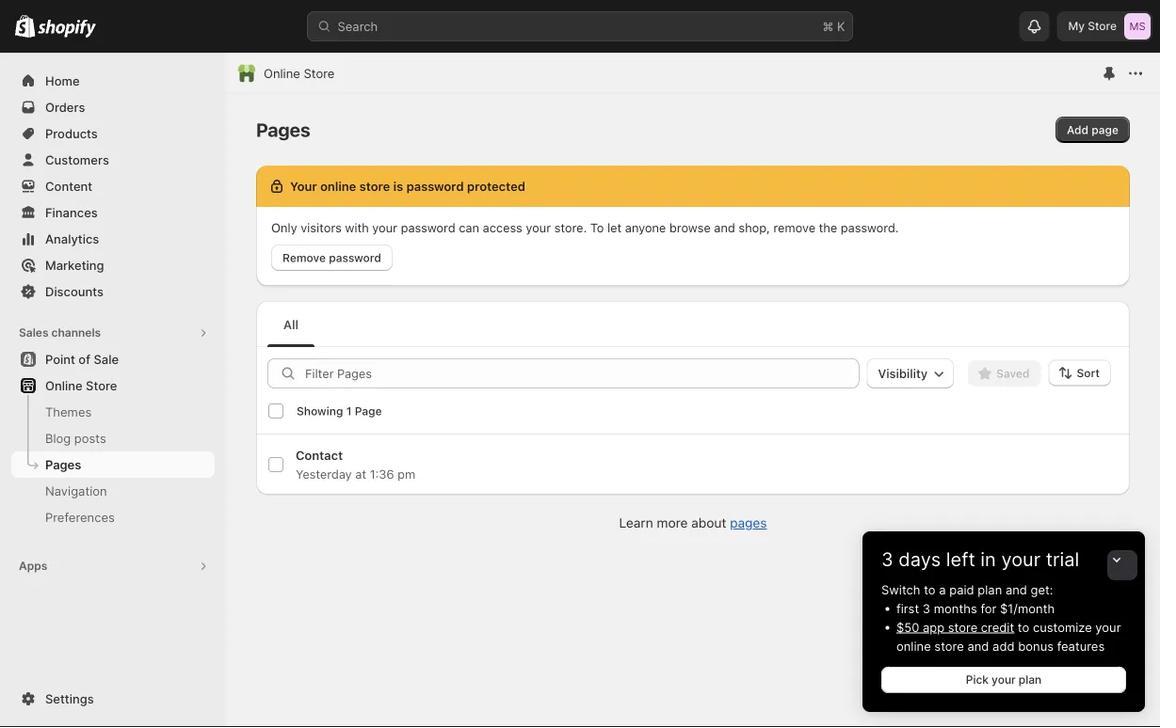 Task type: locate. For each thing, give the bounding box(es) containing it.
pick
[[966, 674, 989, 687]]

settings
[[45, 692, 94, 707]]

your right pick
[[992, 674, 1016, 687]]

to
[[924, 583, 936, 597], [1018, 621, 1029, 635]]

0 vertical spatial online store link
[[264, 64, 335, 83]]

1 horizontal spatial store
[[304, 66, 335, 81]]

0 horizontal spatial online
[[45, 379, 83, 393]]

0 vertical spatial store
[[1088, 19, 1117, 33]]

online
[[896, 639, 931, 654]]

switch to a paid plan and get:
[[881, 583, 1053, 597]]

store down "months"
[[948, 621, 978, 635]]

1 horizontal spatial and
[[1006, 583, 1027, 597]]

0 horizontal spatial online store
[[45, 379, 117, 393]]

plan up the for
[[978, 583, 1002, 597]]

switch
[[881, 583, 921, 597]]

and inside "to customize your online store and add bonus features"
[[967, 639, 989, 654]]

sale
[[94, 352, 119, 367]]

preferences
[[45, 510, 115, 525]]

store down the sale
[[86, 379, 117, 393]]

store inside "to customize your online store and add bonus features"
[[934, 639, 964, 654]]

1 vertical spatial and
[[967, 639, 989, 654]]

1 vertical spatial 3
[[923, 602, 930, 616]]

online store right online store "image"
[[264, 66, 335, 81]]

sales channels button
[[11, 320, 215, 347]]

store
[[948, 621, 978, 635], [934, 639, 964, 654]]

1 horizontal spatial to
[[1018, 621, 1029, 635]]

your right in
[[1001, 549, 1041, 572]]

0 vertical spatial plan
[[978, 583, 1002, 597]]

plan
[[978, 583, 1002, 597], [1019, 674, 1042, 687]]

online down point
[[45, 379, 83, 393]]

months
[[934, 602, 977, 616]]

3 days left in your trial
[[881, 549, 1079, 572]]

store
[[1088, 19, 1117, 33], [304, 66, 335, 81], [86, 379, 117, 393]]

1 vertical spatial online store link
[[11, 373, 215, 399]]

0 horizontal spatial plan
[[978, 583, 1002, 597]]

1 vertical spatial online
[[45, 379, 83, 393]]

to inside "to customize your online store and add bonus features"
[[1018, 621, 1029, 635]]

0 vertical spatial online store
[[264, 66, 335, 81]]

my store image
[[1124, 13, 1151, 40]]

1 vertical spatial your
[[1096, 621, 1121, 635]]

app
[[923, 621, 945, 635]]

$1/month
[[1000, 602, 1055, 616]]

point of sale
[[45, 352, 119, 367]]

$50
[[896, 621, 919, 635]]

customers
[[45, 153, 109, 167]]

0 vertical spatial and
[[1006, 583, 1027, 597]]

online store link right online store "image"
[[264, 64, 335, 83]]

discounts link
[[11, 279, 215, 305]]

3
[[881, 549, 893, 572], [923, 602, 930, 616]]

store right my
[[1088, 19, 1117, 33]]

to left the a
[[924, 583, 936, 597]]

store down $50 app store credit link
[[934, 639, 964, 654]]

add
[[993, 639, 1015, 654]]

shopify image
[[15, 15, 35, 37]]

navigation link
[[11, 478, 215, 505]]

0 horizontal spatial online store link
[[11, 373, 215, 399]]

paid
[[949, 583, 974, 597]]

to customize your online store and add bonus features
[[896, 621, 1121, 654]]

products
[[45, 126, 98, 141]]

and
[[1006, 583, 1027, 597], [967, 639, 989, 654]]

2 vertical spatial store
[[86, 379, 117, 393]]

0 vertical spatial to
[[924, 583, 936, 597]]

0 horizontal spatial 3
[[881, 549, 893, 572]]

online store link down the sale
[[11, 373, 215, 399]]

0 horizontal spatial to
[[924, 583, 936, 597]]

point
[[45, 352, 75, 367]]

3 left days
[[881, 549, 893, 572]]

1 horizontal spatial plan
[[1019, 674, 1042, 687]]

pages
[[45, 458, 81, 472]]

and up $1/month
[[1006, 583, 1027, 597]]

3 days left in your trial button
[[863, 532, 1145, 572]]

apps button
[[11, 554, 215, 580]]

pick your plan link
[[881, 668, 1126, 694]]

to down $1/month
[[1018, 621, 1029, 635]]

preferences link
[[11, 505, 215, 531]]

0 vertical spatial your
[[1001, 549, 1041, 572]]

blog
[[45, 431, 71, 446]]

2 horizontal spatial store
[[1088, 19, 1117, 33]]

content link
[[11, 173, 215, 200]]

first
[[896, 602, 919, 616]]

themes link
[[11, 399, 215, 426]]

online store
[[264, 66, 335, 81], [45, 379, 117, 393]]

online store down point of sale
[[45, 379, 117, 393]]

home
[[45, 73, 80, 88]]

1 vertical spatial store
[[934, 639, 964, 654]]

blog posts link
[[11, 426, 215, 452]]

0 vertical spatial 3
[[881, 549, 893, 572]]

your
[[1001, 549, 1041, 572], [1096, 621, 1121, 635], [992, 674, 1016, 687]]

sales
[[19, 326, 49, 340]]

plan down the bonus
[[1019, 674, 1042, 687]]

themes
[[45, 405, 92, 420]]

get:
[[1031, 583, 1053, 597]]

1 horizontal spatial online store
[[264, 66, 335, 81]]

store right online store "image"
[[304, 66, 335, 81]]

0 vertical spatial online
[[264, 66, 300, 81]]

1 vertical spatial online store
[[45, 379, 117, 393]]

my store
[[1068, 19, 1117, 33]]

3 right first
[[923, 602, 930, 616]]

online right online store "image"
[[264, 66, 300, 81]]

online
[[264, 66, 300, 81], [45, 379, 83, 393]]

credit
[[981, 621, 1014, 635]]

1 vertical spatial to
[[1018, 621, 1029, 635]]

finances link
[[11, 200, 215, 226]]

apps
[[19, 560, 47, 573]]

your up features
[[1096, 621, 1121, 635]]

and left add
[[967, 639, 989, 654]]

online store link
[[264, 64, 335, 83], [11, 373, 215, 399]]

shopify image
[[38, 19, 96, 38]]

0 horizontal spatial and
[[967, 639, 989, 654]]



Task type: describe. For each thing, give the bounding box(es) containing it.
point of sale button
[[0, 347, 226, 373]]

home link
[[11, 68, 215, 94]]

blog posts
[[45, 431, 106, 446]]

orders
[[45, 100, 85, 114]]

channels
[[51, 326, 101, 340]]

your inside "to customize your online store and add bonus features"
[[1096, 621, 1121, 635]]

⌘ k
[[823, 19, 845, 33]]

1 horizontal spatial online store link
[[264, 64, 335, 83]]

your inside dropdown button
[[1001, 549, 1041, 572]]

analytics link
[[11, 226, 215, 252]]

marketing link
[[11, 252, 215, 279]]

point of sale link
[[11, 347, 215, 373]]

pick your plan
[[966, 674, 1042, 687]]

3 days left in your trial element
[[863, 581, 1145, 713]]

for
[[981, 602, 997, 616]]

a
[[939, 583, 946, 597]]

and for plan
[[1006, 583, 1027, 597]]

⌘
[[823, 19, 834, 33]]

$50 app store credit
[[896, 621, 1014, 635]]

1 horizontal spatial 3
[[923, 602, 930, 616]]

1 vertical spatial plan
[[1019, 674, 1042, 687]]

k
[[837, 19, 845, 33]]

days
[[899, 549, 941, 572]]

3 inside dropdown button
[[881, 549, 893, 572]]

trial
[[1046, 549, 1079, 572]]

navigation
[[45, 484, 107, 499]]

pages link
[[11, 452, 215, 478]]

in
[[981, 549, 996, 572]]

and for store
[[967, 639, 989, 654]]

left
[[946, 549, 975, 572]]

settings link
[[11, 686, 215, 713]]

my
[[1068, 19, 1085, 33]]

2 vertical spatial your
[[992, 674, 1016, 687]]

sales channels
[[19, 326, 101, 340]]

products link
[[11, 121, 215, 147]]

content
[[45, 179, 92, 194]]

bonus
[[1018, 639, 1054, 654]]

analytics
[[45, 232, 99, 246]]

first 3 months for $1/month
[[896, 602, 1055, 616]]

1 horizontal spatial online
[[264, 66, 300, 81]]

marketing
[[45, 258, 104, 273]]

customize
[[1033, 621, 1092, 635]]

orders link
[[11, 94, 215, 121]]

search
[[338, 19, 378, 33]]

features
[[1057, 639, 1105, 654]]

1 vertical spatial store
[[304, 66, 335, 81]]

discounts
[[45, 284, 104, 299]]

$50 app store credit link
[[896, 621, 1014, 635]]

of
[[78, 352, 90, 367]]

online store image
[[237, 64, 256, 83]]

posts
[[74, 431, 106, 446]]

0 vertical spatial store
[[948, 621, 978, 635]]

0 horizontal spatial store
[[86, 379, 117, 393]]

finances
[[45, 205, 98, 220]]

customers link
[[11, 147, 215, 173]]



